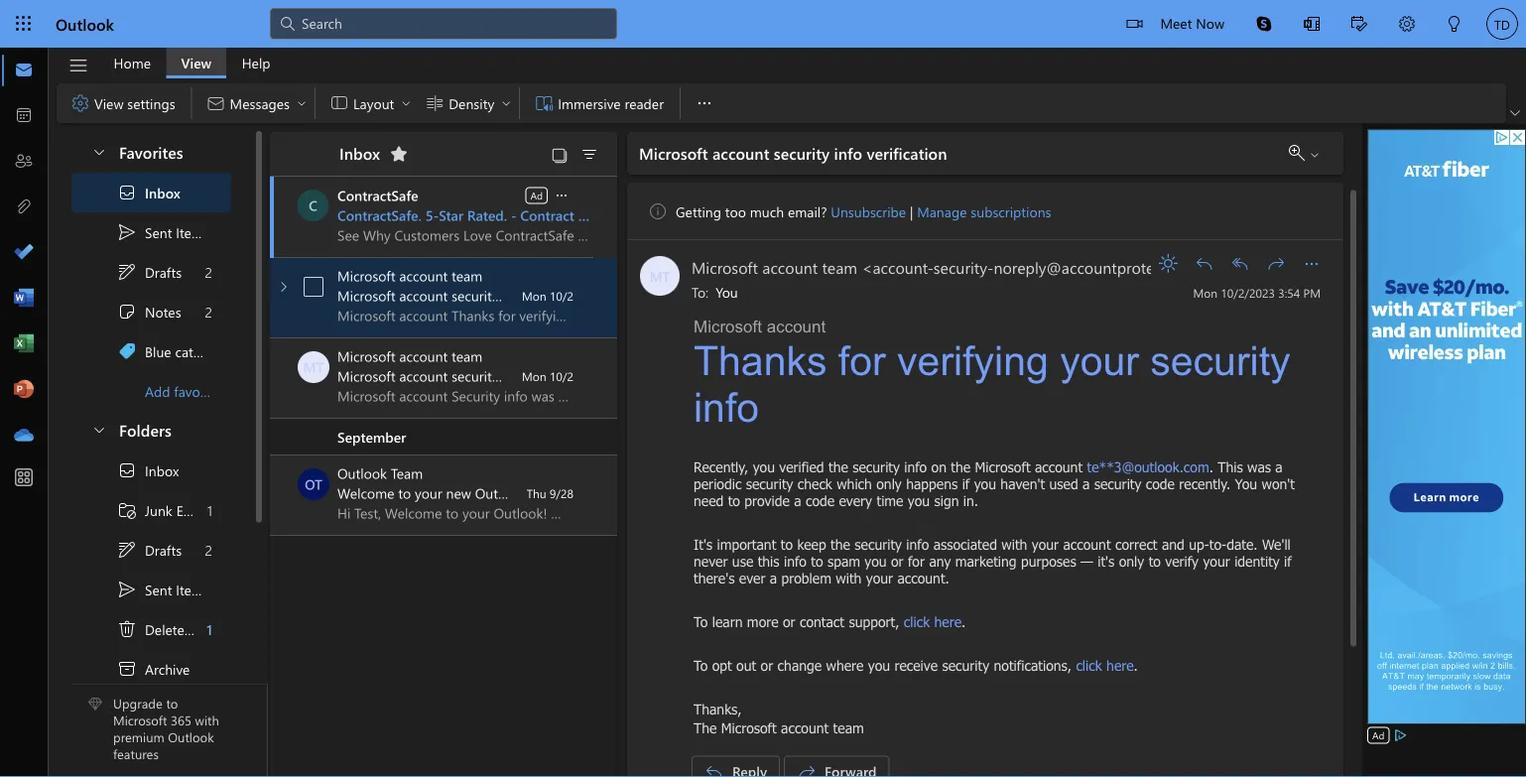 Task type: vqa. For each thing, say whether or not it's contained in the screenshot.
left Chat
no



Task type: locate. For each thing, give the bounding box(es) containing it.

[[117, 183, 137, 202], [117, 461, 137, 480]]

tree inside thanks for verifying your security info application
[[71, 451, 231, 777]]

1 right deleted
[[207, 620, 212, 638]]

inbox up  junk email 1
[[145, 461, 179, 480]]

2 horizontal spatial .
[[1210, 458, 1214, 475]]

or for support,
[[783, 613, 796, 630]]

microsoft account team image down select a conversation image
[[298, 351, 330, 383]]

None text field
[[692, 279, 1179, 303]]

1 vertical spatial 1
[[207, 620, 212, 638]]

2 horizontal spatial or
[[891, 552, 904, 569]]

drafts up notes
[[145, 263, 182, 281]]

 right 
[[1309, 149, 1321, 161]]

 drafts inside favorites tree
[[117, 262, 182, 282]]

1 2 from the top
[[205, 263, 212, 281]]

you inside . this was a periodic security check which only happens if you haven't used a security code recently. you won't need to provide a code every time you sign in.
[[1235, 475, 1258, 492]]

2 to from the top
[[694, 657, 708, 673]]

mon down 
[[1193, 284, 1218, 300]]

security right "used"
[[1094, 475, 1142, 492]]

0 vertical spatial verification
[[867, 143, 947, 164]]

2 vertical spatial 2
[[205, 541, 212, 559]]

out
[[737, 657, 757, 673]]

pm
[[1304, 284, 1321, 300]]

outlook up welcome
[[337, 464, 387, 482]]

1 vertical spatial 10/2
[[550, 368, 574, 384]]

0 horizontal spatial here
[[934, 613, 962, 630]]

which
[[837, 475, 872, 492]]

0 vertical spatial  tree item
[[71, 212, 231, 252]]

favorites
[[119, 141, 183, 162]]

it's important to keep the security info associated with your account correct and up-to-date. we'll never use this info to spam you or for any marketing purposes — it's only to verify your identity if there's ever a problem with your account.
[[694, 535, 1292, 586]]

0 vertical spatial was
[[530, 367, 553, 385]]

1 vertical spatial view
[[94, 94, 124, 112]]

tree containing 
[[71, 451, 231, 777]]

your inside message list list box
[[415, 484, 442, 502]]

 button up pm in the top right of the page
[[1296, 248, 1328, 280]]

2  from the top
[[117, 580, 137, 599]]

0 vertical spatial view
[[181, 54, 212, 72]]

 up the  on the top
[[117, 262, 137, 282]]

1 drafts from the top
[[145, 263, 182, 281]]

2  inbox from the top
[[117, 461, 179, 480]]

2 for 
[[205, 263, 212, 281]]

1 horizontal spatial mt
[[650, 266, 670, 285]]

 button
[[546, 140, 574, 168]]

c
[[309, 196, 317, 214]]

Select a conversation checkbox
[[298, 468, 337, 500]]

microsoft account security info was added
[[337, 367, 596, 385]]

none text field containing to:
[[692, 279, 1179, 303]]

 button down 
[[81, 133, 115, 170]]

click
[[904, 613, 930, 630], [1076, 657, 1102, 673]]

security down time
[[855, 535, 902, 552]]

0 horizontal spatial verification
[[530, 286, 597, 305]]

 notes
[[117, 302, 181, 322]]

 right the reader
[[695, 93, 715, 113]]

drafts inside tree
[[145, 541, 182, 559]]

1 vertical spatial mon 10/2
[[522, 368, 574, 384]]

ad up contractsafe. 5-star rated. - contract management software
[[531, 189, 543, 202]]

 down ""
[[117, 540, 137, 560]]

ad left set your advertising preferences "icon" on the right bottom of page
[[1373, 728, 1385, 742]]

0 vertical spatial outlook
[[56, 13, 114, 34]]

microsoft account team image inside 'email message' element
[[640, 256, 680, 296]]

1 horizontal spatial if
[[1284, 552, 1292, 569]]

favorites tree
[[71, 125, 231, 411]]

2 vertical spatial with
[[195, 711, 219, 729]]

word image
[[14, 289, 34, 309]]

 tree item for 
[[71, 530, 231, 570]]

the inside it's important to keep the security info associated with your account correct and up-to-date. we'll never use this info to spam you or for any marketing purposes — it's only to verify your identity if there's ever a problem with your account.
[[831, 535, 851, 552]]

0 vertical spatial  inbox
[[117, 183, 180, 202]]

1 vertical spatial 2
[[205, 302, 212, 321]]

1 vertical spatial  tree item
[[71, 570, 231, 609]]

1 vertical spatial inbox
[[145, 183, 180, 202]]

 inside  
[[1309, 149, 1321, 161]]

drafts for 
[[145, 263, 182, 281]]

1 vertical spatial outlook
[[337, 464, 387, 482]]

1 horizontal spatial with
[[836, 569, 862, 586]]

1 vertical spatial verification
[[530, 286, 597, 305]]

 tree item down junk
[[71, 530, 231, 570]]

0 horizontal spatial outlook
[[56, 13, 114, 34]]

1 vertical spatial ad
[[1373, 728, 1385, 742]]

info down thanks
[[694, 385, 759, 430]]

getting
[[676, 202, 722, 221]]

 button
[[685, 83, 725, 123], [553, 185, 571, 204], [1296, 248, 1328, 280]]

2  from the top
[[117, 461, 137, 480]]

1 vertical spatial or
[[783, 613, 796, 630]]

2  sent items from the top
[[117, 580, 209, 599]]

code left every
[[806, 492, 835, 509]]

security up time
[[853, 458, 900, 475]]

notes
[[145, 302, 181, 321]]

view inside button
[[181, 54, 212, 72]]

only right it's
[[1119, 552, 1145, 569]]

1 vertical spatial  drafts
[[117, 540, 182, 560]]

2 vertical spatial or
[[761, 657, 773, 673]]

security inside it's important to keep the security info associated with your account correct and up-to-date. we'll never use this info to spam you or for any marketing purposes — it's only to verify your identity if there's ever a problem with your account.
[[855, 535, 902, 552]]

where
[[826, 657, 864, 673]]

0 horizontal spatial for
[[838, 338, 886, 384]]

tree
[[71, 451, 231, 777]]

inbox inside the inbox 
[[339, 142, 380, 164]]


[[117, 619, 137, 639]]

contract
[[520, 206, 574, 224]]

2  from the top
[[117, 540, 137, 560]]

 drafts for 
[[117, 540, 182, 560]]

 
[[1289, 145, 1321, 161]]

more apps image
[[14, 468, 34, 488]]

to inside upgrade to microsoft 365 with premium outlook features
[[166, 695, 178, 712]]

mt down select a conversation image
[[303, 358, 324, 376]]

2  drafts from the top
[[117, 540, 182, 560]]

team down where
[[833, 719, 864, 736]]

much
[[750, 202, 784, 221]]


[[695, 93, 715, 113], [554, 188, 570, 203], [1302, 254, 1322, 274]]

1  button from the top
[[81, 133, 115, 170]]

 button
[[1431, 0, 1479, 50]]

to down team
[[398, 484, 411, 502]]

 inside favorites tree
[[117, 262, 137, 282]]

a inside it's important to keep the security info associated with your account correct and up-to-date. we'll never use this info to spam you or for any marketing purposes — it's only to verify your identity if there's ever a problem with your account.
[[770, 569, 777, 586]]

1 horizontal spatial microsoft account security info verification
[[639, 143, 947, 164]]

mon inside 'email message' element
[[1193, 284, 1218, 300]]

1  tree item from the top
[[71, 252, 231, 292]]

code left 'recently.'
[[1146, 475, 1175, 492]]

0 horizontal spatial 
[[554, 188, 570, 203]]

if inside . this was a periodic security check which only happens if you haven't used a security code recently. you won't need to provide a code every time you sign in.
[[962, 475, 970, 492]]

you right 'to:'
[[716, 282, 738, 301]]

you left haven't
[[974, 475, 996, 492]]

2  tree item from the top
[[71, 530, 231, 570]]

0 vertical spatial 
[[695, 93, 715, 113]]

 tree item
[[71, 609, 231, 649]]

people image
[[14, 152, 34, 172]]

click here link down account. on the right bottom
[[904, 613, 962, 630]]

2 mon 10/2 from the top
[[522, 368, 574, 384]]

provide
[[745, 492, 790, 509]]

if right identity
[[1284, 552, 1292, 569]]

code
[[1146, 475, 1175, 492], [806, 492, 835, 509]]

outlook inside "banner"
[[56, 13, 114, 34]]

 drafts down the  "tree item"
[[117, 540, 182, 560]]

reader
[[625, 94, 664, 112]]

thanks for verifying your security info application
[[0, 0, 1526, 777]]

0 horizontal spatial microsoft account team image
[[298, 351, 330, 383]]

outlook team image
[[298, 468, 330, 500]]

recently.
[[1179, 475, 1231, 492]]

2 up  tree item
[[205, 263, 212, 281]]

 left 
[[296, 97, 308, 109]]

1 horizontal spatial microsoft account team image
[[640, 256, 680, 296]]

mt button
[[640, 256, 680, 296]]

 inside 'email message' element
[[1302, 254, 1322, 274]]

 tree item
[[71, 252, 231, 292], [71, 530, 231, 570]]

1 vertical spatial microsoft account security info verification
[[337, 286, 597, 305]]

ad inside message list list box
[[531, 189, 543, 202]]

here right notifications,
[[1107, 657, 1134, 673]]

inbox left 
[[339, 142, 380, 164]]

10/2
[[550, 288, 574, 304], [550, 368, 574, 384]]

view up 
[[181, 54, 212, 72]]

1 horizontal spatial code
[[1146, 475, 1175, 492]]

mail image
[[14, 61, 34, 80]]

mt for mt popup button
[[650, 266, 670, 285]]

sent inside favorites tree
[[145, 223, 172, 241]]

items up  deleted items
[[176, 580, 209, 599]]

drafts for 
[[145, 541, 182, 559]]

Search field
[[300, 13, 605, 33]]

1 vertical spatial drafts
[[145, 541, 182, 559]]

 tree item
[[71, 649, 231, 689]]

 tree item
[[71, 173, 231, 212], [71, 451, 231, 490]]

or inside it's important to keep the security info associated with your account correct and up-to-date. we'll never use this info to spam you or for any marketing purposes — it's only to verify your identity if there's ever a problem with your account.
[[891, 552, 904, 569]]

1 horizontal spatial only
[[1119, 552, 1145, 569]]

info left added
[[503, 367, 526, 385]]

0 vertical spatial drafts
[[145, 263, 182, 281]]


[[648, 201, 668, 221]]

added
[[557, 367, 596, 385]]

inbox 
[[339, 142, 409, 164]]

1 vertical spatial if
[[1284, 552, 1292, 569]]

the
[[829, 458, 848, 475], [951, 458, 971, 475], [831, 535, 851, 552]]

0 vertical spatial or
[[891, 552, 904, 569]]

premium features image
[[88, 697, 102, 711]]

to left learn at the bottom left
[[694, 613, 708, 630]]

view inside  view settings
[[94, 94, 124, 112]]

 sent items up notes
[[117, 222, 209, 242]]

 tree item
[[71, 212, 231, 252], [71, 570, 231, 609]]

. inside . this was a periodic security check which only happens if you haven't used a security code recently. you won't need to provide a code every time you sign in.
[[1210, 458, 1214, 475]]

you right where
[[868, 657, 890, 673]]

drafts inside favorites tree
[[145, 263, 182, 281]]

 inside favorites tree
[[117, 183, 137, 202]]

security down "10/2/2023"
[[1151, 338, 1291, 384]]

0 vertical spatial items
[[176, 223, 209, 241]]

0 vertical spatial  tree item
[[71, 173, 231, 212]]

to inside . this was a periodic security check which only happens if you haven't used a security code recently. you won't need to provide a code every time you sign in.
[[728, 492, 740, 509]]

outlook right premium
[[168, 728, 214, 746]]

only
[[877, 475, 902, 492], [1119, 552, 1145, 569]]

mon 10/2 for verification
[[522, 288, 574, 304]]

and
[[1162, 535, 1185, 552]]

or left the 'any'
[[891, 552, 904, 569]]

1 vertical spatial microsoft account team
[[337, 347, 483, 365]]

a right this
[[1276, 458, 1283, 475]]

inbox
[[339, 142, 380, 164], [145, 183, 180, 202], [145, 461, 179, 480]]

 button up contract
[[553, 185, 571, 204]]

1 1 from the top
[[207, 501, 212, 519]]

Select a conversation checkbox
[[298, 351, 337, 383]]

 up ""
[[117, 461, 137, 480]]

outlook inside message list list box
[[337, 464, 387, 482]]

was left added
[[530, 367, 553, 385]]

0 vertical spatial  drafts
[[117, 262, 182, 282]]

keep
[[797, 535, 826, 552]]

 sent items up deleted
[[117, 580, 209, 599]]

2 vertical spatial items
[[196, 620, 230, 638]]

0 vertical spatial microsoft account team
[[337, 266, 483, 285]]

microsoft account team image
[[640, 256, 680, 296], [298, 351, 330, 383]]

notifications,
[[994, 657, 1072, 673]]

2 2 from the top
[[205, 302, 212, 321]]

0 vertical spatial 2
[[205, 263, 212, 281]]

microsoft account team up microsoft account security info was added
[[337, 347, 483, 365]]

1  inbox from the top
[[117, 183, 180, 202]]

.
[[1210, 458, 1214, 475], [962, 613, 966, 630], [1134, 657, 1138, 673]]

 up 
[[117, 580, 137, 599]]

here down account. on the right bottom
[[934, 613, 962, 630]]


[[1159, 254, 1179, 274]]

1 horizontal spatial was
[[1248, 458, 1271, 475]]

to inside message list list box
[[398, 484, 411, 502]]

up-
[[1189, 535, 1210, 552]]

1 horizontal spatial for
[[908, 552, 925, 569]]


[[117, 659, 137, 679]]

marketing
[[956, 552, 1017, 569]]

1  drafts from the top
[[117, 262, 182, 282]]

 up the  on the top
[[117, 222, 137, 242]]

your inside "microsoft account thanks for verifying your security info"
[[1060, 338, 1139, 384]]

 right density
[[500, 97, 512, 109]]

1 vertical spatial microsoft account team image
[[298, 351, 330, 383]]

microsoft account security info verification up microsoft account security info was added
[[337, 286, 597, 305]]

sent up  tree item
[[145, 580, 172, 599]]

mt left 'to:'
[[650, 266, 670, 285]]

team down  getting too much email? unsubscribe | manage subscriptions
[[822, 256, 858, 277]]

check
[[798, 475, 833, 492]]

outlook up the  button
[[56, 13, 114, 34]]

1 vertical spatial click
[[1076, 657, 1102, 673]]

1  tree item from the top
[[71, 173, 231, 212]]

to
[[694, 613, 708, 630], [694, 657, 708, 673]]

home
[[114, 54, 151, 72]]

 button inside folders tree item
[[81, 411, 115, 448]]

0 horizontal spatial click
[[904, 613, 930, 630]]

0 vertical spatial 10/2
[[550, 288, 574, 304]]

0 vertical spatial  sent items
[[117, 222, 209, 242]]

0 horizontal spatial was
[[530, 367, 553, 385]]

calendar image
[[14, 106, 34, 126]]

2
[[205, 263, 212, 281], [205, 302, 212, 321], [205, 541, 212, 559]]

microsoft inside "microsoft account thanks for verifying your security info"
[[694, 317, 762, 335]]

2 10/2 from the top
[[550, 368, 574, 384]]

drafts down  junk email 1
[[145, 541, 182, 559]]


[[206, 93, 226, 113]]

powerpoint image
[[14, 380, 34, 400]]

 button inside favorites tree item
[[81, 133, 115, 170]]

only inside . this was a periodic security check which only happens if you haven't used a security code recently. you won't need to provide a code every time you sign in.
[[877, 475, 902, 492]]

add favorite tree item
[[71, 371, 231, 411]]

0 vertical spatial .
[[1210, 458, 1214, 475]]

with right 365
[[195, 711, 219, 729]]

microsoft account security info verification up email? on the right top of page
[[639, 143, 947, 164]]

 left 
[[400, 97, 412, 109]]

or for where
[[761, 657, 773, 673]]

2 inside  tree item
[[205, 302, 212, 321]]

2 1 from the top
[[207, 620, 212, 638]]

mt inside option
[[303, 358, 324, 376]]

archive
[[145, 660, 190, 678]]

you right 'spam'
[[865, 552, 887, 569]]

contractsafe. 5-star rated. - contract management software
[[337, 206, 722, 224]]

left-rail-appbar navigation
[[4, 48, 44, 459]]

0 horizontal spatial .
[[962, 613, 966, 630]]

click here link right notifications,
[[1076, 657, 1134, 673]]

mt inside popup button
[[650, 266, 670, 285]]

upgrade
[[113, 695, 163, 712]]

1 horizontal spatial here
[[1107, 657, 1134, 673]]

1 horizontal spatial  button
[[685, 83, 725, 123]]

1 vertical spatial  tree item
[[71, 530, 231, 570]]

team inside thanks, the microsoft account team
[[833, 719, 864, 736]]

 up contract
[[554, 188, 570, 203]]

1 10/2 from the top
[[550, 288, 574, 304]]

1 vertical spatial for
[[908, 552, 925, 569]]

 tree item down favorites
[[71, 173, 231, 212]]

 up pm in the top right of the page
[[1302, 254, 1322, 274]]

items
[[176, 223, 209, 241], [176, 580, 209, 599], [196, 620, 230, 638]]

0 horizontal spatial only
[[877, 475, 902, 492]]

verification
[[867, 143, 947, 164], [530, 286, 597, 305]]

select a conversation image
[[304, 277, 324, 297]]

recently,
[[694, 458, 749, 475]]

here
[[934, 613, 962, 630], [1107, 657, 1134, 673]]

1
[[207, 501, 212, 519], [207, 620, 212, 638]]

microsoft account team image for mt option
[[298, 351, 330, 383]]

message list list box
[[270, 177, 722, 776]]

 button
[[574, 140, 605, 168]]

1 to from the top
[[694, 613, 708, 630]]

outlook for outlook
[[56, 13, 114, 34]]

0 vertical spatial  tree item
[[71, 252, 231, 292]]

 drafts up  notes
[[117, 262, 182, 282]]

1 right junk
[[207, 501, 212, 519]]


[[1266, 254, 1286, 274]]

1 vertical spatial with
[[836, 569, 862, 586]]

or right the out
[[761, 657, 773, 673]]

0 vertical spatial click here link
[[904, 613, 962, 630]]

security left check
[[746, 475, 793, 492]]


[[1257, 16, 1272, 32]]

1 vertical spatial items
[[176, 580, 209, 599]]

1  from the top
[[117, 262, 137, 282]]

you left won't
[[1235, 475, 1258, 492]]

 inbox down favorites tree item
[[117, 183, 180, 202]]

outlook team
[[337, 464, 423, 482]]

any
[[929, 552, 951, 569]]

we'll
[[1262, 535, 1291, 552]]

team down "star"
[[452, 266, 483, 285]]


[[330, 93, 349, 113]]

1 vertical spatial 
[[117, 580, 137, 599]]

 button left the folders
[[81, 411, 115, 448]]

0 vertical spatial  button
[[81, 133, 115, 170]]

tab list containing home
[[98, 48, 286, 78]]

0 vertical spatial 
[[117, 222, 137, 242]]

verification up added
[[530, 286, 597, 305]]

1  from the top
[[117, 222, 137, 242]]

1 sent from the top
[[145, 223, 172, 241]]

0 vertical spatial for
[[838, 338, 886, 384]]

mon for verification
[[522, 288, 547, 304]]

1 vertical spatial  tree item
[[71, 451, 231, 490]]

2 vertical spatial outlook
[[168, 728, 214, 746]]

1 horizontal spatial ad
[[1373, 728, 1385, 742]]

microsoft account team image left 'to:'
[[640, 256, 680, 296]]

0 vertical spatial mon 10/2
[[522, 288, 574, 304]]

favorites tree item
[[71, 133, 231, 173]]

view
[[181, 54, 212, 72], [94, 94, 124, 112]]

contractsafe
[[337, 186, 418, 204]]

on
[[932, 458, 947, 475]]


[[580, 145, 599, 165]]

account inside it's important to keep the security info associated with your account correct and up-to-date. we'll never use this info to spam you or for any marketing purposes — it's only to verify your identity if there's ever a problem with your account.
[[1063, 535, 1111, 552]]

1 inside  tree item
[[207, 620, 212, 638]]

1 microsoft account team from the top
[[337, 266, 483, 285]]

purposes
[[1021, 552, 1077, 569]]

 left the folders
[[91, 421, 107, 437]]

click right notifications,
[[1076, 657, 1102, 673]]

2 microsoft account team from the top
[[337, 347, 483, 365]]

mt
[[650, 266, 670, 285], [303, 358, 324, 376]]

important
[[717, 535, 776, 552]]

 down favorites tree item
[[117, 183, 137, 202]]

1  from the top
[[117, 183, 137, 202]]

1 vertical spatial  inbox
[[117, 461, 179, 480]]

1 vertical spatial was
[[1248, 458, 1271, 475]]

0 horizontal spatial ad
[[531, 189, 543, 202]]

tab list inside thanks for verifying your security info application
[[98, 48, 286, 78]]

security up email? on the right top of page
[[774, 143, 830, 164]]

was inside . this was a periodic security check which only happens if you haven't used a security code recently. you won't need to provide a code every time you sign in.
[[1248, 458, 1271, 475]]

message list section
[[270, 127, 722, 776]]

1 vertical spatial you
[[1235, 475, 1258, 492]]

2 horizontal spatial with
[[1002, 535, 1028, 552]]

1 vertical spatial sent
[[145, 580, 172, 599]]

haven't
[[1001, 475, 1045, 492]]

0 vertical spatial mt
[[650, 266, 670, 285]]

3:54
[[1279, 284, 1300, 300]]

2 drafts from the top
[[145, 541, 182, 559]]

1 horizontal spatial you
[[1235, 475, 1258, 492]]

 density 
[[425, 93, 512, 113]]

 for 
[[117, 540, 137, 560]]

3 2 from the top
[[205, 541, 212, 559]]

to do image
[[14, 243, 34, 263]]

0 horizontal spatial you
[[716, 282, 738, 301]]

0 vertical spatial if
[[962, 475, 970, 492]]

2 vertical spatial 
[[1302, 254, 1322, 274]]

 button for folders
[[81, 411, 115, 448]]

1 mon 10/2 from the top
[[522, 288, 574, 304]]

0 vertical spatial 
[[117, 262, 137, 282]]

mon for was
[[522, 368, 547, 384]]

the right verified
[[829, 458, 848, 475]]

 button right the reader
[[685, 83, 725, 123]]

. this was a periodic security check which only happens if you haven't used a security code recently. you won't need to provide a code every time you sign in.
[[694, 458, 1295, 509]]

0 horizontal spatial microsoft account security info verification
[[337, 286, 597, 305]]

view right 
[[94, 94, 124, 112]]


[[117, 262, 137, 282], [117, 540, 137, 560]]

rated.
[[467, 206, 507, 224]]

 tree item for 
[[71, 252, 231, 292]]

security inside "microsoft account thanks for verifying your security info"
[[1151, 338, 1291, 384]]

 tree item up deleted
[[71, 570, 231, 609]]

ot
[[305, 475, 322, 493]]

te**3@outlook.com
[[1087, 458, 1210, 475]]

subscriptions
[[971, 202, 1052, 221]]

 inside the  layout 
[[400, 97, 412, 109]]

this
[[758, 552, 780, 569]]

tab list
[[98, 48, 286, 78]]

Select a conversation checkbox
[[298, 271, 337, 303]]


[[389, 144, 409, 164]]

microsoft account thanks for verifying your security info
[[694, 317, 1291, 430]]

2  button from the top
[[81, 411, 115, 448]]

0 horizontal spatial  button
[[553, 185, 571, 204]]

2 horizontal spatial 
[[1302, 254, 1322, 274]]

1 vertical spatial  sent items
[[117, 580, 209, 599]]

1  sent items from the top
[[117, 222, 209, 242]]

sent up notes
[[145, 223, 172, 241]]

the right the on
[[951, 458, 971, 475]]


[[70, 93, 90, 113]]

 left favorites
[[91, 143, 107, 159]]



Task type: describe. For each thing, give the bounding box(es) containing it.
0 vertical spatial microsoft account security info verification
[[639, 143, 947, 164]]

 tree item
[[71, 490, 231, 530]]

to right this
[[781, 535, 793, 552]]

manage
[[917, 202, 967, 221]]

add favorite
[[145, 382, 220, 400]]

 button
[[1189, 248, 1221, 280]]

 inside folders tree item
[[91, 421, 107, 437]]

info up  getting too much email? unsubscribe | manage subscriptions
[[834, 143, 863, 164]]

10/2 for verification
[[550, 288, 574, 304]]

inbox inside favorites tree
[[145, 183, 180, 202]]

 sent items inside favorites tree
[[117, 222, 209, 242]]

every
[[839, 492, 873, 509]]

it's
[[1098, 552, 1115, 569]]

2 vertical spatial .
[[1134, 657, 1138, 673]]

need
[[694, 492, 724, 509]]

junk
[[145, 501, 173, 519]]

layout
[[353, 94, 394, 112]]

microsoft account team <account-security-noreply@accountprotection.microsoft.com>
[[692, 256, 1304, 277]]

outlook banner
[[0, 0, 1526, 50]]

for inside "microsoft account thanks for verifying your security info"
[[838, 338, 886, 384]]

to learn more or contact support, click here .
[[694, 613, 966, 630]]

2  tree item from the top
[[71, 570, 231, 609]]

date.
[[1227, 535, 1258, 552]]

2 vertical spatial inbox
[[145, 461, 179, 480]]

excel image
[[14, 334, 34, 354]]

0 vertical spatial you
[[716, 282, 738, 301]]


[[551, 146, 569, 164]]

you up provide
[[753, 458, 775, 475]]

folders tree item
[[71, 411, 231, 451]]

management
[[578, 206, 662, 224]]

2 for 
[[205, 541, 212, 559]]

to: you
[[692, 282, 738, 301]]

 button
[[1241, 0, 1288, 48]]

upgrade to microsoft 365 with premium outlook features
[[113, 695, 219, 762]]

0 horizontal spatial code
[[806, 492, 835, 509]]

 inside favorites tree item
[[91, 143, 107, 159]]

 drafts for 
[[117, 262, 182, 282]]

with inside upgrade to microsoft 365 with premium outlook features
[[195, 711, 219, 729]]

thanks
[[694, 338, 827, 384]]


[[1352, 16, 1368, 32]]

you left sign
[[908, 492, 930, 509]]

contact
[[800, 613, 845, 630]]

unsubscribe
[[831, 202, 906, 221]]

items inside favorites tree
[[176, 223, 209, 241]]


[[1304, 16, 1320, 32]]

to for to opt out or change where you receive security notifications,
[[694, 657, 708, 673]]

microsoft inside upgrade to microsoft 365 with premium outlook features
[[113, 711, 167, 729]]

you button
[[713, 281, 741, 303]]

1 horizontal spatial click
[[1076, 657, 1102, 673]]

a right provide
[[794, 492, 801, 509]]

 inbox inside favorites tree
[[117, 183, 180, 202]]

info left the on
[[904, 458, 927, 475]]

if inside it's important to keep the security info associated with your account correct and up-to-date. we'll never use this info to spam you or for any marketing purposes — it's only to verify your identity if there's ever a problem with your account.
[[1284, 552, 1292, 569]]

to for to learn more or contact support,
[[694, 613, 708, 630]]

 tree item
[[71, 292, 231, 331]]

contractsafe image
[[297, 190, 329, 221]]

september heading
[[270, 419, 617, 456]]

density
[[449, 94, 494, 112]]


[[68, 55, 89, 76]]

deleted
[[145, 620, 193, 638]]

microsoft account team image for mt popup button
[[640, 256, 680, 296]]

view button
[[166, 48, 226, 78]]

thu
[[527, 485, 547, 501]]

info inside "microsoft account thanks for verifying your security info"
[[694, 385, 759, 430]]

 search field
[[270, 0, 617, 45]]

 getting too much email? unsubscribe | manage subscriptions
[[648, 201, 1052, 221]]

used
[[1050, 475, 1078, 492]]


[[278, 14, 298, 34]]

 view settings
[[70, 93, 175, 113]]

 inside  messages 
[[296, 97, 308, 109]]

favorite
[[174, 382, 220, 400]]

verify
[[1165, 552, 1199, 569]]

1 horizontal spatial verification
[[867, 143, 947, 164]]

immersive
[[558, 94, 621, 112]]

10/2/2023
[[1221, 284, 1275, 300]]

mon 10/2 for was
[[522, 368, 574, 384]]

set your advertising preferences image
[[1393, 728, 1409, 743]]

layout group
[[320, 83, 515, 119]]

settings
[[127, 94, 175, 112]]

microsoft account team for microsoft account security info verification
[[337, 266, 483, 285]]

files image
[[14, 198, 34, 217]]

noreply@accountprotection.microsoft.com>
[[994, 256, 1304, 277]]

0 vertical spatial  button
[[685, 83, 725, 123]]

microsoft inside thanks, the microsoft account team
[[721, 719, 777, 736]]


[[1231, 254, 1251, 274]]

click here link for to opt out or change where you receive security notifications,
[[1076, 657, 1134, 673]]

te**3@outlook.com link
[[1087, 458, 1210, 475]]

info down "-"
[[503, 286, 526, 305]]


[[275, 279, 291, 295]]

verification inside message list list box
[[530, 286, 597, 305]]

 inside message list list box
[[554, 188, 570, 203]]

 button
[[1384, 0, 1431, 50]]


[[1399, 16, 1415, 32]]

1 inside  junk email 1
[[207, 501, 212, 519]]

security up september heading on the left bottom of page
[[452, 367, 499, 385]]

 button inside 'email message' element
[[1296, 248, 1328, 280]]

outlook for outlook team
[[337, 464, 387, 482]]

meet now
[[1161, 13, 1225, 32]]

2  tree item from the top
[[71, 451, 231, 490]]

 for 
[[117, 262, 137, 282]]

happens
[[906, 475, 958, 492]]

0 vertical spatial with
[[1002, 535, 1028, 552]]

to left and
[[1149, 552, 1161, 569]]

microsoft account security info verification inside message list list box
[[337, 286, 597, 305]]

1  tree item from the top
[[71, 212, 231, 252]]

welcome
[[337, 484, 395, 502]]

add
[[145, 382, 170, 400]]

 tree item
[[71, 331, 231, 371]]

—
[[1081, 552, 1094, 569]]

too
[[725, 202, 746, 221]]

1 vertical spatial  button
[[553, 185, 571, 204]]

for inside it's important to keep the security info associated with your account correct and up-to-date. we'll never use this info to spam you or for any marketing purposes — it's only to verify your identity if there's ever a problem with your account.
[[908, 552, 925, 569]]

td image
[[1487, 8, 1519, 40]]

mt for mt option
[[303, 358, 324, 376]]

security right receive
[[942, 657, 990, 673]]

account.
[[898, 569, 950, 586]]

info right this
[[784, 552, 807, 569]]

meet
[[1161, 13, 1192, 32]]

thu 9/28
[[527, 485, 574, 501]]

help button
[[227, 48, 285, 78]]

onedrive image
[[14, 426, 34, 446]]

microsoft account team for microsoft account security info was added
[[337, 347, 483, 365]]

outlook link
[[56, 0, 114, 48]]

recently, you verified the security info on the microsoft account te**3@outlook.com
[[694, 458, 1210, 475]]

was inside message list list box
[[530, 367, 553, 385]]


[[1195, 254, 1215, 274]]

problem
[[782, 569, 832, 586]]

in.
[[964, 492, 979, 509]]


[[1127, 16, 1143, 32]]

click here link for to learn more or contact support,
[[904, 613, 962, 630]]

info left the 'any'
[[907, 535, 929, 552]]

identity
[[1235, 552, 1280, 569]]


[[117, 341, 137, 361]]

 button
[[1336, 0, 1384, 50]]

 archive
[[117, 659, 190, 679]]

support,
[[849, 613, 900, 630]]

 button
[[275, 279, 292, 295]]

10/2 for was
[[550, 368, 574, 384]]

 button
[[1225, 248, 1257, 280]]

the
[[694, 719, 717, 736]]

you inside it's important to keep the security info associated with your account correct and up-to-date. we'll never use this info to spam you or for any marketing purposes — it's only to verify your identity if there's ever a problem with your account.
[[865, 552, 887, 569]]

star
[[439, 206, 463, 224]]

0 vertical spatial click
[[904, 613, 930, 630]]

team up microsoft account security info was added
[[452, 347, 483, 365]]

account inside thanks, the microsoft account team
[[781, 719, 829, 736]]

1 vertical spatial here
[[1107, 657, 1134, 673]]

time
[[877, 492, 904, 509]]

2 sent from the top
[[145, 580, 172, 599]]

1 horizontal spatial 
[[695, 93, 715, 113]]


[[117, 500, 137, 520]]

|
[[910, 202, 913, 221]]

only inside it's important to keep the security info associated with your account correct and up-to-date. we'll never use this info to spam you or for any marketing purposes — it's only to verify your identity if there's ever a problem with your account.
[[1119, 552, 1145, 569]]

 button
[[1288, 0, 1336, 50]]

software
[[666, 206, 722, 224]]


[[425, 93, 445, 113]]

ever
[[739, 569, 766, 586]]

to left 'spam'
[[811, 552, 823, 569]]

 inside  density 
[[500, 97, 512, 109]]

email message element
[[627, 183, 1344, 777]]

use
[[732, 552, 754, 569]]

9/28
[[550, 485, 574, 501]]

 blue category
[[117, 341, 229, 361]]

sign
[[934, 492, 959, 509]]

outlook inside upgrade to microsoft 365 with premium outlook features
[[168, 728, 214, 746]]

periodic
[[694, 475, 742, 492]]

items inside  deleted items
[[196, 620, 230, 638]]

 button for favorites
[[81, 133, 115, 170]]

 inside favorites tree
[[117, 222, 137, 242]]

account inside "microsoft account thanks for verifying your security info"
[[767, 317, 826, 335]]

none text field inside 'email message' element
[[692, 279, 1179, 303]]

security up microsoft account security info was added
[[452, 286, 499, 305]]

 button
[[59, 49, 98, 82]]

inbox heading
[[314, 132, 415, 176]]

a right "used"
[[1083, 475, 1090, 492]]

to-
[[1210, 535, 1227, 552]]

more
[[747, 613, 779, 630]]



